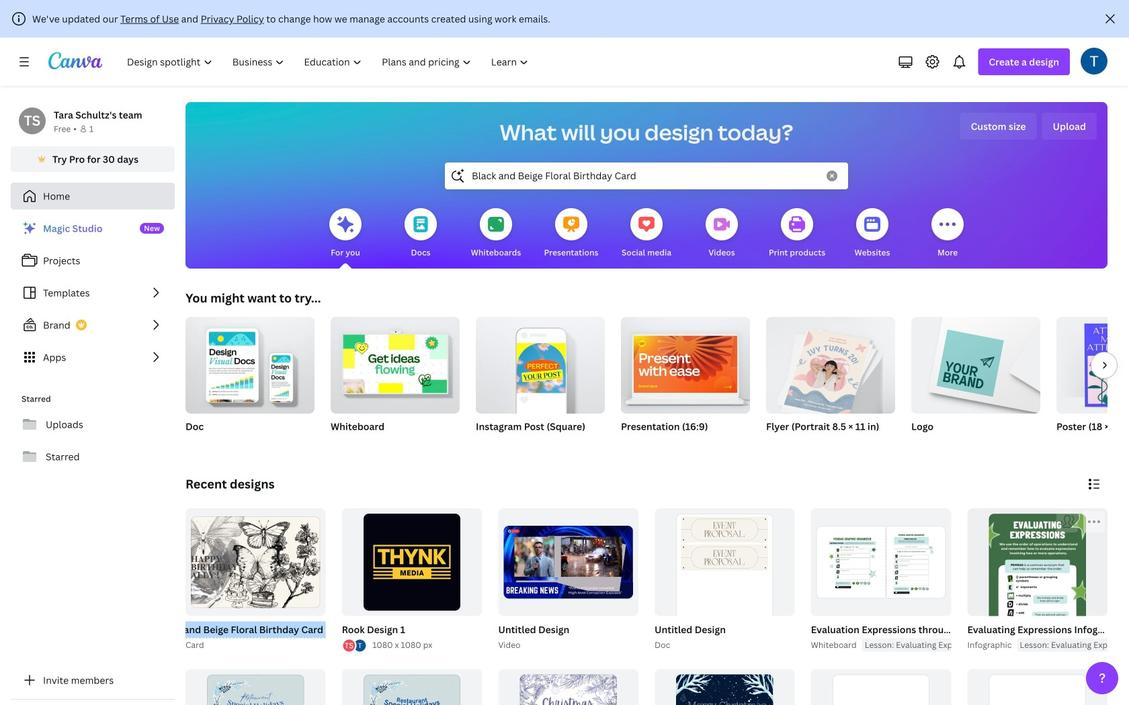 Task type: vqa. For each thing, say whether or not it's contained in the screenshot.
Sometimes
no



Task type: describe. For each thing, give the bounding box(es) containing it.
Search search field
[[472, 163, 819, 189]]

tara schultz's team image
[[19, 108, 46, 134]]



Task type: locate. For each thing, give the bounding box(es) containing it.
top level navigation element
[[118, 48, 540, 75]]

tara schultz image
[[1081, 48, 1108, 74]]

0 vertical spatial list
[[11, 215, 175, 371]]

0 horizontal spatial list
[[11, 215, 175, 371]]

1 vertical spatial list
[[342, 639, 367, 654]]

1 horizontal spatial list
[[342, 639, 367, 654]]

None search field
[[445, 163, 849, 190]]

None field
[[186, 622, 326, 639]]

group
[[186, 312, 315, 450], [186, 312, 315, 414], [331, 312, 460, 450], [331, 312, 460, 414], [476, 312, 605, 450], [476, 312, 605, 414], [621, 312, 750, 450], [621, 312, 750, 414], [766, 317, 896, 450], [912, 317, 1041, 450], [1057, 317, 1130, 450], [183, 509, 326, 653], [186, 509, 326, 617], [339, 509, 482, 654], [342, 509, 482, 617], [496, 509, 639, 653], [498, 509, 639, 617], [652, 509, 795, 653], [655, 509, 795, 652], [809, 509, 1060, 653], [811, 509, 952, 617], [965, 509, 1130, 706], [968, 509, 1108, 706], [186, 670, 326, 706], [342, 670, 482, 706], [498, 670, 639, 706], [655, 670, 795, 706], [811, 670, 952, 706], [968, 670, 1108, 706]]

tara schultz's team element
[[19, 108, 46, 134]]

list
[[11, 215, 175, 371], [342, 639, 367, 654]]



